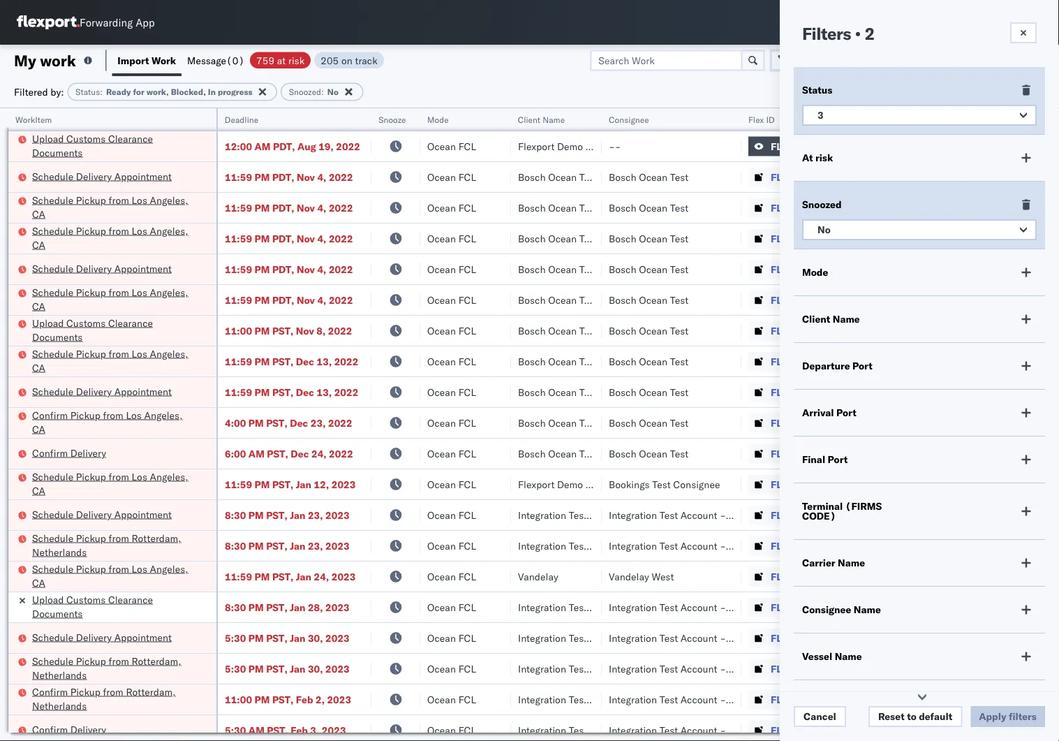 Task type: vqa. For each thing, say whether or not it's contained in the screenshot.


Task type: describe. For each thing, give the bounding box(es) containing it.
2023 down 12,
[[326, 509, 350, 521]]

1 flex-2130387 from the top
[[771, 509, 844, 521]]

confirm pickup from rotterdam, netherlands button
[[32, 685, 198, 714]]

2 4, from the top
[[317, 201, 326, 214]]

customs for 12:00 am pdt, aug 19, 2022
[[66, 132, 106, 145]]

6 ceau7522281, hlxu6269489, hlxu80349 from the top
[[860, 324, 1059, 336]]

6:00 am pst, dec 24, 2022
[[225, 447, 353, 460]]

msdu7304509
[[860, 478, 932, 490]]

2 test123456 from the top
[[951, 201, 1010, 214]]

7 integration from the top
[[609, 724, 657, 736]]

for
[[133, 87, 144, 97]]

maeu9408431 for confirm delivery
[[951, 724, 1022, 736]]

3 schedule pickup from los angeles, ca button from the top
[[32, 285, 198, 315]]

departure
[[802, 360, 850, 372]]

upload customs clearance documents for 11:00 pm pst, nov 8, 2022
[[32, 317, 153, 343]]

import work button
[[112, 45, 182, 76]]

11 schedule from the top
[[32, 563, 73, 575]]

4 hlxu6269489, from the top
[[935, 263, 1006, 275]]

clearance for 11:00 pm pst, nov 8, 2022
[[108, 317, 153, 329]]

upload customs clearance documents button for 11:00 pm pst, nov 8, 2022
[[32, 316, 198, 345]]

customs for 11:00 pm pst, nov 8, 2022
[[66, 317, 106, 329]]

pickup for confirm pickup from rotterdam, netherlands button in the bottom of the page
[[70, 685, 100, 698]]

arrival port
[[802, 406, 857, 419]]

upload customs clearance documents button for 12:00 am pdt, aug 19, 2022
[[32, 132, 198, 161]]

pickup for fifth schedule pickup from los angeles, ca button from the bottom of the page
[[76, 225, 106, 237]]

schedule delivery appointment button for lhuu7894563, uetu5238478
[[32, 384, 172, 400]]

1 horizontal spatial risk
[[816, 152, 833, 164]]

8 schedule from the top
[[32, 470, 73, 483]]

from inside confirm pickup from rotterdam, netherlands
[[103, 685, 123, 698]]

1 integration from the top
[[609, 509, 657, 521]]

forwarding
[[80, 16, 133, 29]]

12:00 am pdt, aug 19, 2022
[[225, 140, 360, 152]]

20 fcl from the top
[[459, 724, 476, 736]]

workitem
[[15, 114, 52, 125]]

2 integration from the top
[[609, 540, 657, 552]]

am for 5:30
[[249, 724, 265, 736]]

pst, down 11:00 pm pst, feb 2, 2023
[[267, 724, 288, 736]]

work,
[[147, 87, 169, 97]]

schedule pickup from rotterdam, netherlands button for 5:30 pm pst, jan 30, 2023
[[32, 654, 198, 683]]

vandelay west
[[609, 570, 674, 582]]

os
[[1020, 17, 1033, 28]]

5 schedule pickup from los angeles, ca button from the top
[[32, 470, 198, 499]]

5 schedule delivery appointment button from the top
[[32, 630, 172, 646]]

no button
[[802, 219, 1037, 240]]

3 fcl from the top
[[459, 201, 476, 214]]

pst, up 5:30 am pst, feb 3, 2023
[[272, 693, 294, 705]]

759 at risk
[[256, 54, 305, 66]]

18 flex- from the top
[[771, 662, 801, 675]]

5:30 pm pst, jan 30, 2023 for schedule delivery appointment
[[225, 632, 350, 644]]

workitem button
[[8, 111, 203, 125]]

account for 5:30's schedule pickup from rotterdam, netherlands link
[[681, 662, 718, 675]]

4 ocean fcl from the top
[[427, 232, 476, 244]]

flex
[[749, 114, 764, 125]]

file
[[822, 54, 839, 66]]

vessel
[[802, 650, 833, 662]]

confirm delivery for second confirm delivery button from the top of the page
[[32, 723, 106, 735]]

5 11:59 pm pdt, nov 4, 2022 from the top
[[225, 294, 353, 306]]

mbl/mawb numbers button
[[944, 111, 1059, 125]]

3 customs from the top
[[66, 593, 106, 606]]

2 ceau7522281, hlxu6269489, hlxu80349 from the top
[[860, 201, 1059, 213]]

schedule pickup from rotterdam, netherlands button for 8:30 pm pst, jan 23, 2023
[[32, 531, 198, 560]]

jan down 8:30 pm pst, jan 28, 2023
[[290, 632, 306, 644]]

confirm pickup from rotterdam, netherlands
[[32, 685, 176, 712]]

flexport demo consignee for -
[[518, 140, 633, 152]]

6 ocean fcl from the top
[[427, 294, 476, 306]]

am for 12:00
[[255, 140, 271, 152]]

code)
[[802, 510, 836, 522]]

schedule pickup from los angeles, ca for third schedule pickup from los angeles, ca button from the bottom of the page
[[32, 347, 188, 374]]

confirm pickup from los angeles, ca link
[[32, 408, 198, 436]]

flex-2130387 for confirm pickup from rotterdam, netherlands
[[771, 693, 844, 705]]

4 hlxu80349 from the top
[[1009, 263, 1059, 275]]

4 integration from the top
[[609, 632, 657, 644]]

10 flex- from the top
[[771, 417, 801, 429]]

30, for schedule delivery appointment
[[308, 632, 323, 644]]

8:30 pm pst, jan 28, 2023
[[225, 601, 350, 613]]

batch action button
[[960, 50, 1051, 71]]

container numbers button
[[853, 105, 930, 131]]

2023 up 11:59 pm pst, jan 24, 2023
[[326, 540, 350, 552]]

carrier name
[[802, 557, 865, 569]]

schedule pickup from los angeles, ca for fifth schedule pickup from los angeles, ca button from the bottom of the page
[[32, 225, 188, 251]]

11:00 pm pst, feb 2, 2023
[[225, 693, 351, 705]]

6 hlxu6269489, from the top
[[935, 324, 1006, 336]]

reset to default
[[879, 710, 953, 723]]

jan up 11:00 pm pst, feb 2, 2023
[[290, 662, 306, 675]]

2 appointment from the top
[[114, 262, 172, 274]]

11:59 for third schedule pickup from los angeles, ca button from the bottom of the page
[[225, 355, 252, 367]]

: for snoozed
[[321, 87, 324, 97]]

schedule delivery appointment link for gvcu5265864
[[32, 507, 172, 521]]

1 1889466 from the top
[[801, 355, 844, 367]]

rotterdam, for 8:30 pm pst, jan 23, 2023
[[132, 532, 181, 544]]

account for confirm delivery link for second confirm delivery button from the top of the page
[[681, 724, 718, 736]]

message (0)
[[187, 54, 244, 66]]

17 flex- from the top
[[771, 632, 801, 644]]

jan left 12,
[[296, 478, 312, 490]]

cancel
[[804, 710, 837, 723]]

1 maeu9408431 from the top
[[951, 509, 1022, 521]]

1662119
[[801, 570, 844, 582]]

17 fcl from the top
[[459, 632, 476, 644]]

default
[[919, 710, 953, 723]]

1 1846748 from the top
[[801, 171, 844, 183]]

205 on track
[[321, 54, 378, 66]]

resize handle column header for container numbers
[[927, 108, 944, 741]]

netherlands for 11:00
[[32, 699, 87, 712]]

pst, left 8,
[[272, 324, 294, 337]]

5:30 am pst, feb 3, 2023
[[225, 724, 346, 736]]

snoozed for snoozed : no
[[289, 87, 321, 97]]

flexport demo consignee for bookings
[[518, 478, 633, 490]]

30, for schedule pickup from rotterdam, netherlands
[[308, 662, 323, 675]]

20 ocean fcl from the top
[[427, 724, 476, 736]]

16 ocean fcl from the top
[[427, 601, 476, 613]]

7 karl from the top
[[729, 724, 747, 736]]

schedule delivery appointment button for gvcu5265864
[[32, 507, 172, 523]]

confirm pickup from los angeles, ca button
[[32, 408, 198, 438]]

to
[[907, 710, 917, 723]]

0 vertical spatial --
[[609, 140, 621, 152]]

2 ceau7522281, from the top
[[860, 201, 932, 213]]

3 resize handle column header from the left
[[404, 108, 420, 741]]

3 2130387 from the top
[[801, 601, 844, 613]]

consignee name
[[802, 603, 881, 616]]

2023 up 8:30 pm pst, jan 28, 2023
[[332, 570, 356, 582]]

3 8:30 from the top
[[225, 601, 246, 613]]

15 ocean fcl from the top
[[427, 570, 476, 582]]

mbl/mawb numbers
[[951, 114, 1037, 125]]

19 flex- from the top
[[771, 693, 801, 705]]

los for third schedule pickup from los angeles, ca button from the bottom of the page
[[132, 347, 147, 360]]

maeu9408431 for confirm pickup from rotterdam, netherlands
[[951, 693, 1022, 705]]

confirm pickup from los angeles, ca
[[32, 409, 183, 435]]

5 appointment from the top
[[114, 631, 172, 643]]

1660288
[[801, 140, 844, 152]]

0 horizontal spatial risk
[[288, 54, 305, 66]]

los for 5th schedule pickup from los angeles, ca button from the top of the page
[[132, 470, 147, 483]]

actions
[[1018, 114, 1046, 125]]

account for 5th schedule delivery appointment link from the top of the page
[[681, 632, 718, 644]]

11:59 for 1st schedule pickup from los angeles, ca button from the top of the page
[[225, 201, 252, 214]]

13 fcl from the top
[[459, 509, 476, 521]]

deadline
[[225, 114, 259, 125]]

205
[[321, 54, 339, 66]]

5 hlxu6269489, from the top
[[935, 293, 1006, 306]]

4 ceau7522281, hlxu6269489, hlxu80349 from the top
[[860, 263, 1059, 275]]

Search Shipments (/) text field
[[792, 12, 927, 33]]

mode inside button
[[427, 114, 449, 125]]

batch action
[[982, 54, 1042, 66]]

1 flex- from the top
[[771, 140, 801, 152]]

ymluw236679313
[[951, 140, 1041, 152]]

12 ocean fcl from the top
[[427, 478, 476, 490]]

(0)
[[226, 54, 244, 66]]

14 flex- from the top
[[771, 540, 801, 552]]

(firms
[[846, 500, 882, 512]]

1 8:30 pm pst, jan 23, 2023 from the top
[[225, 509, 350, 521]]

2
[[865, 23, 875, 44]]

2 schedule delivery appointment from the top
[[32, 262, 172, 274]]

1 abcdefg78456546 from the top
[[951, 355, 1045, 367]]

2 8:30 pm pst, jan 23, 2023 from the top
[[225, 540, 350, 552]]

1 2130387 from the top
[[801, 509, 844, 521]]

3 1846748 from the top
[[801, 232, 844, 244]]

1 lagerfeld from the top
[[749, 509, 791, 521]]

snooze
[[379, 114, 406, 125]]

7 ocean fcl from the top
[[427, 324, 476, 337]]

2 integration test account - karl lagerfeld from the top
[[609, 540, 791, 552]]

caiu7969337
[[860, 140, 926, 152]]

19 fcl from the top
[[459, 693, 476, 705]]

filtered
[[14, 86, 48, 98]]

hlxu80349 for third schedule pickup from los angeles, ca button
[[1009, 293, 1059, 306]]

feb for 2,
[[296, 693, 313, 705]]

5 fcl from the top
[[459, 263, 476, 275]]

12,
[[314, 478, 329, 490]]

2 confirm from the top
[[32, 447, 68, 459]]

demo for bookings
[[557, 478, 583, 490]]

flex-1662119
[[771, 570, 844, 582]]

schedule pickup from los angeles, ca link for 5th schedule pickup from los angeles, ca button from the top of the page
[[32, 470, 198, 498]]

by:
[[51, 86, 64, 98]]

10 schedule from the top
[[32, 532, 73, 544]]

maeu9736123
[[951, 478, 1022, 490]]

my work
[[14, 51, 76, 70]]

6 karl from the top
[[729, 693, 747, 705]]

hlxu80349 for 1st schedule pickup from los angeles, ca button from the top of the page
[[1009, 201, 1059, 213]]

23, for confirm pickup from los angeles, ca
[[311, 417, 326, 429]]

schedule delivery appointment button for ceau7522281, hlxu6269489, hlxu80349
[[32, 169, 172, 185]]

8 fcl from the top
[[459, 355, 476, 367]]

3 lagerfeld from the top
[[749, 601, 791, 613]]

6 fcl from the top
[[459, 294, 476, 306]]

4:00
[[225, 417, 246, 429]]

3
[[818, 109, 824, 121]]

on
[[341, 54, 353, 66]]

4 integration test account - karl lagerfeld from the top
[[609, 632, 791, 644]]

5 1846748 from the top
[[801, 294, 844, 306]]

netherlands for 5:30
[[32, 669, 87, 681]]

pst, down 6:00 am pst, dec 24, 2022
[[272, 478, 294, 490]]

2 hlxu6269489, from the top
[[935, 201, 1006, 213]]

4 schedule from the top
[[32, 262, 73, 274]]

quoted
[[802, 697, 837, 709]]

schedule pickup from los angeles, ca for 1st schedule pickup from los angeles, ca button from the top of the page
[[32, 194, 188, 220]]

los for 1st schedule pickup from los angeles, ca button from the top of the page
[[132, 194, 147, 206]]

11:59 pm pst, jan 12, 2023
[[225, 478, 356, 490]]

hlxu80349 for upload customs clearance documents button corresponding to 11:00 pm pst, nov 8, 2022
[[1009, 324, 1059, 336]]

abcd1234560
[[860, 570, 930, 582]]

documents for 12:00
[[32, 146, 83, 159]]

filters • 2
[[802, 23, 875, 44]]

1893174
[[801, 478, 844, 490]]

from inside confirm pickup from los angeles, ca
[[103, 409, 123, 421]]

resize handle column header for client name
[[585, 108, 602, 741]]

2023 right 12,
[[332, 478, 356, 490]]

dec down '11:00 pm pst, nov 8, 2022'
[[296, 355, 314, 367]]

1 horizontal spatial client
[[802, 313, 831, 325]]

9 ocean fcl from the top
[[427, 386, 476, 398]]

28,
[[308, 601, 323, 613]]

upload customs clearance documents link for 12:00 am pdt, aug 19, 2022
[[32, 132, 198, 160]]

3 flex-1889466 from the top
[[771, 417, 844, 429]]

flex-1893174
[[771, 478, 844, 490]]

id
[[767, 114, 775, 125]]

4:00 pm pst, dec 23, 2022
[[225, 417, 353, 429]]

quoted delivery date
[[802, 697, 902, 709]]

3 documents from the top
[[32, 607, 83, 619]]

1 vertical spatial 23,
[[308, 509, 323, 521]]

aug
[[298, 140, 316, 152]]

1 schedule pickup from los angeles, ca button from the top
[[32, 193, 198, 222]]

3 abcdefg78456546 from the top
[[951, 417, 1045, 429]]

4 karl from the top
[[729, 632, 747, 644]]

4 11:59 from the top
[[225, 263, 252, 275]]

documents for 11:00
[[32, 331, 83, 343]]

11 ocean fcl from the top
[[427, 447, 476, 460]]

cancel button
[[794, 706, 846, 727]]

2 11:59 pm pdt, nov 4, 2022 from the top
[[225, 201, 353, 214]]

schedule delivery appointment for lhuu7894563, uetu5238478
[[32, 385, 172, 397]]

appointment for lhuu7894563, uetu5238478
[[114, 385, 172, 397]]

•
[[855, 23, 861, 44]]

3 upload customs clearance documents link from the top
[[32, 593, 198, 621]]

flex id
[[749, 114, 775, 125]]

demo for -
[[557, 140, 583, 152]]

5 4, from the top
[[317, 294, 326, 306]]

reset
[[879, 710, 905, 723]]

1 account from the top
[[681, 509, 718, 521]]

progress
[[218, 87, 253, 97]]

zimu3048342
[[951, 632, 1018, 644]]

import work
[[118, 54, 176, 66]]

nyku9743990 for schedule delivery appointment
[[860, 631, 929, 644]]

resize handle column header for workitem
[[200, 108, 217, 741]]

schedule pickup from los angeles, ca link for 1st schedule pickup from los angeles, ca button from the top of the page
[[32, 193, 198, 221]]

2 confirm delivery button from the top
[[32, 723, 106, 738]]

schedule pickup from rotterdam, netherlands for 8:30 pm pst, jan 23, 2023
[[32, 532, 181, 558]]

terminal (firms code)
[[802, 500, 882, 522]]

schedule delivery appointment for gvcu5265864
[[32, 508, 172, 520]]

3 button
[[802, 105, 1037, 126]]

date
[[880, 697, 902, 709]]

5:30 for from
[[225, 662, 246, 675]]

23, for schedule pickup from rotterdam, netherlands
[[308, 540, 323, 552]]

hlxu80349 for fifth schedule pickup from los angeles, ca button from the bottom of the page
[[1009, 232, 1059, 244]]

2023 down 8:30 pm pst, jan 28, 2023
[[326, 632, 350, 644]]

ready
[[106, 87, 131, 97]]

6 schedule from the top
[[32, 347, 73, 360]]

departure port
[[802, 360, 873, 372]]

9 fcl from the top
[[459, 386, 476, 398]]

: for status
[[100, 87, 103, 97]]

flex-1660288
[[771, 140, 844, 152]]



Task type: locate. For each thing, give the bounding box(es) containing it.
4 account from the top
[[681, 632, 718, 644]]

confirm delivery down confirm pickup from los angeles, ca
[[32, 447, 106, 459]]

bookings test consignee
[[609, 478, 720, 490]]

pickup inside confirm pickup from rotterdam, netherlands
[[70, 685, 100, 698]]

documents
[[32, 146, 83, 159], [32, 331, 83, 343], [32, 607, 83, 619]]

resize handle column header for deadline
[[355, 108, 372, 741]]

14 ocean fcl from the top
[[427, 540, 476, 552]]

2130387 down 1662119
[[801, 601, 844, 613]]

pst, up 8:30 pm pst, jan 28, 2023
[[272, 570, 294, 582]]

flex-2130387 button
[[749, 505, 846, 525], [749, 505, 846, 525], [749, 536, 846, 556], [749, 536, 846, 556], [749, 597, 846, 617], [749, 597, 846, 617], [749, 690, 846, 709], [749, 690, 846, 709], [749, 720, 846, 740], [749, 720, 846, 740]]

numbers inside container numbers
[[860, 120, 895, 130]]

0 vertical spatial am
[[255, 140, 271, 152]]

jan left 28,
[[290, 601, 306, 613]]

flexport demo consignee
[[518, 140, 633, 152], [518, 478, 633, 490]]

1 vertical spatial client
[[802, 313, 831, 325]]

client name
[[518, 114, 565, 125], [802, 313, 860, 325]]

1 vertical spatial flexport demo consignee
[[518, 478, 633, 490]]

4 fcl from the top
[[459, 232, 476, 244]]

0 vertical spatial schedule pickup from rotterdam, netherlands button
[[32, 531, 198, 560]]

port for departure port
[[853, 360, 873, 372]]

2,
[[316, 693, 325, 705]]

bookings
[[609, 478, 650, 490]]

2130384 for schedule delivery appointment
[[801, 632, 844, 644]]

flex-2130384 up "quoted"
[[771, 662, 844, 675]]

5 integration from the top
[[609, 662, 657, 675]]

2 schedule pickup from rotterdam, netherlands link from the top
[[32, 654, 198, 682]]

nov
[[297, 171, 315, 183], [297, 201, 315, 214], [297, 232, 315, 244], [297, 263, 315, 275], [297, 294, 315, 306], [296, 324, 314, 337]]

1 vertical spatial confirm delivery button
[[32, 723, 106, 738]]

1 vertical spatial 2130384
[[801, 662, 844, 675]]

3 account from the top
[[681, 601, 718, 613]]

gvcu5265864 for schedule pickup from rotterdam, netherlands
[[860, 539, 929, 551]]

24, up 28,
[[314, 570, 329, 582]]

ca for 1st schedule pickup from los angeles, ca button from the top of the page schedule pickup from los angeles, ca link
[[32, 208, 45, 220]]

2130384 up vessel
[[801, 632, 844, 644]]

flex-1660288 button
[[749, 137, 846, 156], [749, 137, 846, 156]]

3 ca from the top
[[32, 300, 45, 312]]

0 horizontal spatial client name
[[518, 114, 565, 125]]

2023 right 2,
[[327, 693, 351, 705]]

5:30 down 8:30 pm pst, jan 28, 2023
[[225, 632, 246, 644]]

2 flex-1889466 from the top
[[771, 386, 844, 398]]

flex-1889466
[[771, 355, 844, 367], [771, 386, 844, 398], [771, 417, 844, 429], [771, 447, 844, 460]]

1 horizontal spatial no
[[818, 223, 831, 236]]

6 flex- from the top
[[771, 294, 801, 306]]

5:30 down 11:00 pm pst, feb 2, 2023
[[225, 724, 246, 736]]

2130387 for schedule pickup from rotterdam, netherlands
[[801, 540, 844, 552]]

port
[[853, 360, 873, 372], [837, 406, 857, 419], [828, 453, 848, 465]]

port right departure
[[853, 360, 873, 372]]

flex-1889466 button
[[749, 352, 846, 371], [749, 352, 846, 371], [749, 382, 846, 402], [749, 382, 846, 402], [749, 413, 846, 433], [749, 413, 846, 433], [749, 444, 846, 463], [749, 444, 846, 463]]

consignee inside button
[[609, 114, 649, 125]]

los for sixth schedule pickup from los angeles, ca button from the top
[[132, 563, 147, 575]]

3 4, from the top
[[317, 232, 326, 244]]

netherlands
[[32, 546, 87, 558], [32, 669, 87, 681], [32, 699, 87, 712]]

filtered by:
[[14, 86, 64, 98]]

1 vertical spatial 5:30 pm pst, jan 30, 2023
[[225, 662, 350, 675]]

2 lagerfeld from the top
[[749, 540, 791, 552]]

4 flex- from the top
[[771, 232, 801, 244]]

0 vertical spatial customs
[[66, 132, 106, 145]]

11:59
[[225, 171, 252, 183], [225, 201, 252, 214], [225, 232, 252, 244], [225, 263, 252, 275], [225, 294, 252, 306], [225, 355, 252, 367], [225, 386, 252, 398], [225, 478, 252, 490], [225, 570, 252, 582]]

7 fcl from the top
[[459, 324, 476, 337]]

8:30 down 11:59 pm pst, jan 24, 2023
[[225, 601, 246, 613]]

11:59 pm pdt, nov 4, 2022
[[225, 171, 353, 183], [225, 201, 353, 214], [225, 232, 353, 244], [225, 263, 353, 275], [225, 294, 353, 306]]

clearance for 12:00 am pdt, aug 19, 2022
[[108, 132, 153, 145]]

appointment for ceau7522281, hlxu6269489, hlxu80349
[[114, 170, 172, 182]]

schedule pickup from los angeles, ca link
[[32, 193, 198, 221], [32, 224, 198, 252], [32, 285, 198, 313], [32, 347, 198, 375], [32, 470, 198, 498], [32, 562, 198, 590]]

demo down 'client name' button
[[557, 140, 583, 152]]

1 schedule delivery appointment link from the top
[[32, 169, 172, 183]]

3 test123456 from the top
[[951, 232, 1010, 244]]

-
[[609, 140, 615, 152], [615, 140, 621, 152], [720, 509, 726, 521], [720, 540, 726, 552], [951, 570, 957, 582], [957, 570, 963, 582], [720, 601, 726, 613], [720, 632, 726, 644], [720, 662, 726, 675], [720, 693, 726, 705], [720, 724, 726, 736]]

1 vertical spatial upload customs clearance documents
[[32, 317, 153, 343]]

0 vertical spatial 8:30
[[225, 509, 246, 521]]

30,
[[308, 632, 323, 644], [308, 662, 323, 675]]

0 vertical spatial confirm delivery
[[32, 447, 106, 459]]

1 vertical spatial confirm delivery link
[[32, 723, 106, 736]]

pickup for sixth schedule pickup from los angeles, ca button from the top
[[76, 563, 106, 575]]

am right 12:00
[[255, 140, 271, 152]]

at
[[277, 54, 286, 66]]

deadline button
[[218, 111, 358, 125]]

snoozed for snoozed
[[802, 198, 842, 211]]

2 vertical spatial customs
[[66, 593, 106, 606]]

8:30 up 11:59 pm pst, jan 24, 2023
[[225, 540, 246, 552]]

flex-2130387
[[771, 509, 844, 521], [771, 540, 844, 552], [771, 601, 844, 613], [771, 693, 844, 705], [771, 724, 844, 736]]

port right final
[[828, 453, 848, 465]]

client inside button
[[518, 114, 541, 125]]

vandelay for vandelay
[[518, 570, 559, 582]]

pst, up 11:59 pm pst, jan 24, 2023
[[266, 540, 288, 552]]

jan up 11:59 pm pst, jan 24, 2023
[[290, 540, 306, 552]]

4 ceau7522281, from the top
[[860, 263, 932, 275]]

1 vertical spatial lhuu7894563,
[[860, 386, 933, 398]]

13, down 8,
[[317, 355, 332, 367]]

port for arrival port
[[837, 406, 857, 419]]

confirm for 5:30 am pst, feb 3, 2023
[[32, 723, 68, 735]]

11:59 for 5th schedule pickup from los angeles, ca button from the top of the page
[[225, 478, 252, 490]]

1 horizontal spatial :
[[321, 87, 324, 97]]

0 vertical spatial netherlands
[[32, 546, 87, 558]]

confirm delivery button down confirm pickup from rotterdam, netherlands
[[32, 723, 106, 738]]

schedule pickup from rotterdam, netherlands for 5:30 pm pst, jan 30, 2023
[[32, 655, 181, 681]]

dec up 4:00 pm pst, dec 23, 2022
[[296, 386, 314, 398]]

2 flexport from the top
[[518, 478, 555, 490]]

los
[[132, 194, 147, 206], [132, 225, 147, 237], [132, 286, 147, 298], [132, 347, 147, 360], [126, 409, 142, 421], [132, 470, 147, 483], [132, 563, 147, 575]]

-- right the abcd1234560 on the right bottom of page
[[951, 570, 963, 582]]

11:59 pm pst, jan 24, 2023
[[225, 570, 356, 582]]

6:00
[[225, 447, 246, 460]]

customs
[[66, 132, 106, 145], [66, 317, 106, 329], [66, 593, 106, 606]]

1 vertical spatial 8:30
[[225, 540, 246, 552]]

flex-2130387 down cancel
[[771, 724, 844, 736]]

3 hlxu6269489, from the top
[[935, 232, 1006, 244]]

pst, down 8:30 pm pst, jan 28, 2023
[[266, 632, 288, 644]]

0 vertical spatial nyku9743990
[[860, 631, 929, 644]]

1 vertical spatial no
[[818, 223, 831, 236]]

2023 right 3,
[[322, 724, 346, 736]]

feb
[[296, 693, 313, 705], [291, 724, 308, 736]]

3 5:30 from the top
[[225, 724, 246, 736]]

0 vertical spatial upload customs clearance documents
[[32, 132, 153, 159]]

status for status
[[802, 84, 833, 96]]

0 vertical spatial confirm delivery link
[[32, 446, 106, 460]]

rotterdam, for 5:30 pm pst, jan 30, 2023
[[132, 655, 181, 667]]

5:30 pm pst, jan 30, 2023 up 11:00 pm pst, feb 2, 2023
[[225, 662, 350, 675]]

2 vertical spatial netherlands
[[32, 699, 87, 712]]

port right arrival
[[837, 406, 857, 419]]

mode
[[427, 114, 449, 125], [802, 266, 829, 278]]

pst, up 4:00 pm pst, dec 23, 2022
[[272, 386, 294, 398]]

11:59 for fifth schedule pickup from los angeles, ca button from the bottom of the page
[[225, 232, 252, 244]]

status up 3
[[802, 84, 833, 96]]

0 vertical spatial 11:00
[[225, 324, 252, 337]]

jan up 28,
[[296, 570, 312, 582]]

7 schedule from the top
[[32, 385, 73, 397]]

9 flex- from the top
[[771, 386, 801, 398]]

ca inside confirm pickup from los angeles, ca
[[32, 423, 45, 435]]

2 vertical spatial 5:30
[[225, 724, 246, 736]]

app
[[136, 16, 155, 29]]

1 test123456 from the top
[[951, 171, 1010, 183]]

1 vertical spatial customs
[[66, 317, 106, 329]]

2 account from the top
[[681, 540, 718, 552]]

16 flex- from the top
[[771, 601, 801, 613]]

angeles, inside confirm pickup from los angeles, ca
[[144, 409, 183, 421]]

1 fcl from the top
[[459, 140, 476, 152]]

pst, down 4:00 pm pst, dec 23, 2022
[[267, 447, 288, 460]]

1889466
[[801, 355, 844, 367], [801, 386, 844, 398], [801, 417, 844, 429], [801, 447, 844, 460]]

vessel name
[[802, 650, 862, 662]]

3 upload customs clearance documents from the top
[[32, 593, 153, 619]]

2 abcdefg78456546 from the top
[[951, 386, 1045, 398]]

3 ocean fcl from the top
[[427, 201, 476, 214]]

schedule pickup from rotterdam, netherlands link for 8:30
[[32, 531, 198, 559]]

8:30 pm pst, jan 23, 2023
[[225, 509, 350, 521], [225, 540, 350, 552]]

8 ocean fcl from the top
[[427, 355, 476, 367]]

1 vertical spatial 5:30
[[225, 662, 246, 675]]

2023 up 11:00 pm pst, feb 2, 2023
[[326, 662, 350, 675]]

2 uetu5238478 from the top
[[935, 386, 1003, 398]]

3 1889466 from the top
[[801, 417, 844, 429]]

30, up 2,
[[308, 662, 323, 675]]

11:59 pm pst, dec 13, 2022 up 4:00 pm pst, dec 23, 2022
[[225, 386, 359, 398]]

0 horizontal spatial snoozed
[[289, 87, 321, 97]]

8,
[[317, 324, 326, 337]]

1 vertical spatial port
[[837, 406, 857, 419]]

0 vertical spatial schedule pickup from rotterdam, netherlands
[[32, 532, 181, 558]]

pst, down 11:59 pm pst, jan 12, 2023
[[266, 509, 288, 521]]

consignee button
[[602, 111, 728, 125]]

7 flex- from the top
[[771, 324, 801, 337]]

gvcu5265864 down the abcd1234560 on the right bottom of page
[[860, 601, 929, 613]]

0 vertical spatial upload customs clearance documents link
[[32, 132, 198, 160]]

confirm delivery button down confirm pickup from los angeles, ca
[[32, 446, 106, 461]]

5:30 pm pst, jan 30, 2023 for schedule pickup from rotterdam, netherlands
[[225, 662, 350, 675]]

2 11:59 pm pst, dec 13, 2022 from the top
[[225, 386, 359, 398]]

pickup inside confirm pickup from los angeles, ca
[[70, 409, 100, 421]]

6 lagerfeld from the top
[[749, 693, 791, 705]]

account
[[681, 509, 718, 521], [681, 540, 718, 552], [681, 601, 718, 613], [681, 632, 718, 644], [681, 662, 718, 675], [681, 693, 718, 705], [681, 724, 718, 736]]

8:30 pm pst, jan 23, 2023 up 11:59 pm pst, jan 24, 2023
[[225, 540, 350, 552]]

los for third schedule pickup from los angeles, ca button
[[132, 286, 147, 298]]

3 gvcu5265864 from the top
[[860, 601, 929, 613]]

: left ready
[[100, 87, 103, 97]]

23, up 6:00 am pst, dec 24, 2022
[[311, 417, 326, 429]]

3 flex-2130387 from the top
[[771, 601, 844, 613]]

flexport for bookings test consignee
[[518, 478, 555, 490]]

pst, up 6:00 am pst, dec 24, 2022
[[266, 417, 288, 429]]

Search Work text field
[[590, 50, 743, 71]]

resize handle column header for mode
[[494, 108, 511, 741]]

0 horizontal spatial status
[[75, 87, 100, 97]]

2 vertical spatial upload customs clearance documents
[[32, 593, 153, 619]]

3 clearance from the top
[[108, 593, 153, 606]]

feb for 3,
[[291, 724, 308, 736]]

name inside 'client name' button
[[543, 114, 565, 125]]

0 vertical spatial 30,
[[308, 632, 323, 644]]

1 vertical spatial 11:59 pm pst, dec 13, 2022
[[225, 386, 359, 398]]

los inside confirm pickup from los angeles, ca
[[126, 409, 142, 421]]

dec up 11:59 pm pst, jan 12, 2023
[[291, 447, 309, 460]]

gvcu5265864 up the abcd1234560 on the right bottom of page
[[860, 539, 929, 551]]

vandelay for vandelay west
[[609, 570, 649, 582]]

0 vertical spatial 11:59 pm pst, dec 13, 2022
[[225, 355, 359, 367]]

schedule pickup from los angeles, ca for 5th schedule pickup from los angeles, ca button from the top of the page
[[32, 470, 188, 497]]

port for final port
[[828, 453, 848, 465]]

1 vertical spatial risk
[[816, 152, 833, 164]]

forwarding app link
[[17, 15, 155, 29]]

flexport for --
[[518, 140, 555, 152]]

0 vertical spatial lhuu7894563,
[[860, 355, 933, 367]]

23, down 12,
[[308, 509, 323, 521]]

gvcu5265864 up reset at right bottom
[[860, 693, 929, 705]]

flexport
[[518, 140, 555, 152], [518, 478, 555, 490]]

upload for 11:00 pm pst, nov 8, 2022
[[32, 317, 64, 329]]

pickup for third schedule pickup from los angeles, ca button from the bottom of the page
[[76, 347, 106, 360]]

2 vertical spatial 8:30
[[225, 601, 246, 613]]

1 vertical spatial --
[[951, 570, 963, 582]]

7 ca from the top
[[32, 577, 45, 589]]

0 vertical spatial client
[[518, 114, 541, 125]]

hlxu80349
[[1009, 170, 1059, 183], [1009, 201, 1059, 213], [1009, 232, 1059, 244], [1009, 263, 1059, 275], [1009, 293, 1059, 306], [1009, 324, 1059, 336]]

11:59 for sixth schedule pickup from los angeles, ca button from the top
[[225, 570, 252, 582]]

dec up 6:00 am pst, dec 24, 2022
[[290, 417, 308, 429]]

snoozed : no
[[289, 87, 339, 97]]

pst, up 11:00 pm pst, feb 2, 2023
[[266, 662, 288, 675]]

pickup for 5th schedule pickup from los angeles, ca button from the top of the page
[[76, 470, 106, 483]]

schedule pickup from rotterdam, netherlands
[[32, 532, 181, 558], [32, 655, 181, 681]]

schedule pickup from los angeles, ca link for sixth schedule pickup from los angeles, ca button from the top
[[32, 562, 198, 590]]

0 vertical spatial 5:30
[[225, 632, 246, 644]]

gvcu5265864 down 'msdu7304509'
[[860, 508, 929, 521]]

1 flexport from the top
[[518, 140, 555, 152]]

1 vertical spatial confirm delivery
[[32, 723, 106, 735]]

demo left bookings
[[557, 478, 583, 490]]

2130384 for schedule pickup from rotterdam, netherlands
[[801, 662, 844, 675]]

2 fcl from the top
[[459, 171, 476, 183]]

1 vertical spatial 8:30 pm pst, jan 23, 2023
[[225, 540, 350, 552]]

pickup for confirm pickup from los angeles, ca button
[[70, 409, 100, 421]]

1 schedule delivery appointment button from the top
[[32, 169, 172, 185]]

my
[[14, 51, 36, 70]]

0 vertical spatial flexport demo consignee
[[518, 140, 633, 152]]

0 vertical spatial 13,
[[317, 355, 332, 367]]

0 vertical spatial snoozed
[[289, 87, 321, 97]]

2 30, from the top
[[308, 662, 323, 675]]

appointment for gvcu5265864
[[114, 508, 172, 520]]

risk right at
[[288, 54, 305, 66]]

11:00
[[225, 324, 252, 337], [225, 693, 252, 705]]

10 fcl from the top
[[459, 417, 476, 429]]

1 vertical spatial client name
[[802, 313, 860, 325]]

pst, down 11:59 pm pst, jan 24, 2023
[[266, 601, 288, 613]]

rotterdam, inside confirm pickup from rotterdam, netherlands
[[126, 685, 176, 698]]

numbers down container
[[860, 120, 895, 130]]

6 ca from the top
[[32, 484, 45, 497]]

integration
[[609, 509, 657, 521], [609, 540, 657, 552], [609, 601, 657, 613], [609, 632, 657, 644], [609, 662, 657, 675], [609, 693, 657, 705], [609, 724, 657, 736]]

0 horizontal spatial mode
[[427, 114, 449, 125]]

2022
[[336, 140, 360, 152], [329, 171, 353, 183], [329, 201, 353, 214], [329, 232, 353, 244], [329, 263, 353, 275], [329, 294, 353, 306], [328, 324, 352, 337], [334, 355, 359, 367], [334, 386, 359, 398], [328, 417, 353, 429], [329, 447, 353, 460]]

5 ca from the top
[[32, 423, 45, 435]]

8:30 pm pst, jan 23, 2023 down 11:59 pm pst, jan 12, 2023
[[225, 509, 350, 521]]

2130387 down 1893174
[[801, 509, 844, 521]]

confirm inside confirm pickup from los angeles, ca
[[32, 409, 68, 421]]

pickup for third schedule pickup from los angeles, ca button
[[76, 286, 106, 298]]

3 11:59 from the top
[[225, 232, 252, 244]]

0 vertical spatial mode
[[427, 114, 449, 125]]

am down 11:00 pm pst, feb 2, 2023
[[249, 724, 265, 736]]

3 schedule delivery appointment button from the top
[[32, 384, 172, 400]]

no inside button
[[818, 223, 831, 236]]

feb left 2,
[[296, 693, 313, 705]]

0 horizontal spatial :
[[100, 87, 103, 97]]

5 11:59 from the top
[[225, 294, 252, 306]]

0 vertical spatial flex-2130384
[[771, 632, 844, 644]]

work
[[40, 51, 76, 70]]

1 vertical spatial demo
[[557, 478, 583, 490]]

schedule pickup from los angeles, ca for sixth schedule pickup from los angeles, ca button from the top
[[32, 563, 188, 589]]

1 schedule pickup from rotterdam, netherlands button from the top
[[32, 531, 198, 560]]

1 vertical spatial upload
[[32, 317, 64, 329]]

1 vertical spatial schedule pickup from rotterdam, netherlands link
[[32, 654, 198, 682]]

nyku9743990 down consignee name at the bottom of the page
[[860, 631, 929, 644]]

2130387 for confirm pickup from rotterdam, netherlands
[[801, 693, 844, 705]]

4 appointment from the top
[[114, 508, 172, 520]]

23, up 11:59 pm pst, jan 24, 2023
[[308, 540, 323, 552]]

0 horizontal spatial vandelay
[[518, 570, 559, 582]]

resize handle column header for flex id
[[837, 108, 853, 741]]

final port
[[802, 453, 848, 465]]

ca for schedule pickup from los angeles, ca link for fifth schedule pickup from los angeles, ca button from the bottom of the page
[[32, 239, 45, 251]]

los for confirm pickup from los angeles, ca button
[[126, 409, 142, 421]]

status right "by:"
[[75, 87, 100, 97]]

5 schedule pickup from los angeles, ca from the top
[[32, 470, 188, 497]]

netherlands inside confirm pickup from rotterdam, netherlands
[[32, 699, 87, 712]]

1 vertical spatial 24,
[[314, 570, 329, 582]]

flex-2130387 for confirm delivery
[[771, 724, 844, 736]]

fcl
[[459, 140, 476, 152], [459, 171, 476, 183], [459, 201, 476, 214], [459, 232, 476, 244], [459, 263, 476, 275], [459, 294, 476, 306], [459, 324, 476, 337], [459, 355, 476, 367], [459, 386, 476, 398], [459, 417, 476, 429], [459, 447, 476, 460], [459, 478, 476, 490], [459, 509, 476, 521], [459, 540, 476, 552], [459, 570, 476, 582], [459, 601, 476, 613], [459, 632, 476, 644], [459, 662, 476, 675], [459, 693, 476, 705], [459, 724, 476, 736]]

ca for the confirm pickup from los angeles, ca link
[[32, 423, 45, 435]]

3,
[[310, 724, 319, 736]]

5:30 for appointment
[[225, 632, 246, 644]]

24, for 2023
[[314, 570, 329, 582]]

1 vertical spatial upload customs clearance documents link
[[32, 316, 198, 344]]

upload customs clearance documents for 12:00 am pdt, aug 19, 2022
[[32, 132, 153, 159]]

1 flex-1889466 from the top
[[771, 355, 844, 367]]

0 vertical spatial schedule pickup from rotterdam, netherlands link
[[32, 531, 198, 559]]

1 vertical spatial uetu5238478
[[935, 386, 1003, 398]]

1 8:30 from the top
[[225, 509, 246, 521]]

-- down consignee button
[[609, 140, 621, 152]]

final
[[802, 453, 826, 465]]

netherlands for 8:30
[[32, 546, 87, 558]]

1 vertical spatial feb
[[291, 724, 308, 736]]

ocean
[[427, 140, 456, 152], [427, 171, 456, 183], [548, 171, 577, 183], [639, 171, 668, 183], [427, 201, 456, 214], [548, 201, 577, 214], [639, 201, 668, 214], [427, 232, 456, 244], [548, 232, 577, 244], [639, 232, 668, 244], [427, 263, 456, 275], [548, 263, 577, 275], [639, 263, 668, 275], [427, 294, 456, 306], [548, 294, 577, 306], [639, 294, 668, 306], [427, 324, 456, 337], [548, 324, 577, 337], [639, 324, 668, 337], [427, 355, 456, 367], [548, 355, 577, 367], [639, 355, 668, 367], [427, 386, 456, 398], [548, 386, 577, 398], [639, 386, 668, 398], [427, 417, 456, 429], [548, 417, 577, 429], [639, 417, 668, 429], [427, 447, 456, 460], [548, 447, 577, 460], [639, 447, 668, 460], [427, 478, 456, 490], [427, 509, 456, 521], [427, 540, 456, 552], [427, 570, 456, 582], [427, 601, 456, 613], [427, 632, 456, 644], [427, 662, 456, 675], [427, 693, 456, 705], [427, 724, 456, 736]]

0 horizontal spatial --
[[609, 140, 621, 152]]

16 fcl from the top
[[459, 601, 476, 613]]

schedule pickup from rotterdam, netherlands link for 5:30
[[32, 654, 198, 682]]

am right 6:00
[[249, 447, 265, 460]]

2023 right 28,
[[326, 601, 350, 613]]

4 4, from the top
[[317, 263, 326, 275]]

18 ocean fcl from the top
[[427, 662, 476, 675]]

jan down 11:59 pm pst, jan 12, 2023
[[290, 509, 306, 521]]

confirm delivery link for 1st confirm delivery button from the top
[[32, 446, 106, 460]]

1 horizontal spatial mode
[[802, 266, 829, 278]]

feb left 3,
[[291, 724, 308, 736]]

1 horizontal spatial --
[[951, 570, 963, 582]]

0 vertical spatial upload
[[32, 132, 64, 145]]

numbers inside mbl/mawb numbers button
[[1002, 114, 1037, 125]]

1 vertical spatial flexport
[[518, 478, 555, 490]]

2 vertical spatial rotterdam,
[[126, 685, 176, 698]]

gvcu5265864 down reset at right bottom
[[860, 724, 929, 736]]

flex-2130384 up vessel
[[771, 632, 844, 644]]

2 vertical spatial upload
[[32, 593, 64, 606]]

flex-2130387 up 'carrier'
[[771, 540, 844, 552]]

759
[[256, 54, 275, 66]]

schedule pickup from los angeles, ca link for third schedule pickup from los angeles, ca button from the bottom of the page
[[32, 347, 198, 375]]

7 integration test account - karl lagerfeld from the top
[[609, 724, 791, 736]]

account for confirm pickup from rotterdam, netherlands link
[[681, 693, 718, 705]]

client name inside button
[[518, 114, 565, 125]]

0 horizontal spatial numbers
[[860, 120, 895, 130]]

confirm inside confirm pickup from rotterdam, netherlands
[[32, 685, 68, 698]]

batch
[[982, 54, 1009, 66]]

1 clearance from the top
[[108, 132, 153, 145]]

0 vertical spatial documents
[[32, 146, 83, 159]]

0 vertical spatial port
[[853, 360, 873, 372]]

schedule delivery appointment link
[[32, 169, 172, 183], [32, 262, 172, 276], [32, 384, 172, 398], [32, 507, 172, 521], [32, 630, 172, 644]]

19,
[[319, 140, 334, 152]]

2 1889466 from the top
[[801, 386, 844, 398]]

2130387 up 'carrier'
[[801, 540, 844, 552]]

confirm
[[32, 409, 68, 421], [32, 447, 68, 459], [32, 685, 68, 698], [32, 723, 68, 735]]

2 confirm delivery link from the top
[[32, 723, 106, 736]]

4 gvcu5265864 from the top
[[860, 693, 929, 705]]

1 vertical spatial lhuu7894563, uetu5238478
[[860, 386, 1003, 398]]

1 lhuu7894563, uetu5238478 from the top
[[860, 355, 1003, 367]]

confirm delivery link down confirm pickup from rotterdam, netherlands
[[32, 723, 106, 736]]

5:30 up 11:00 pm pst, feb 2, 2023
[[225, 662, 246, 675]]

2 flex- from the top
[[771, 171, 801, 183]]

ca for schedule pickup from los angeles, ca link for third schedule pickup from los angeles, ca button
[[32, 300, 45, 312]]

1 vertical spatial schedule pickup from rotterdam, netherlands
[[32, 655, 181, 681]]

schedule delivery appointment link for lhuu7894563, uetu5238478
[[32, 384, 172, 398]]

flex id button
[[742, 111, 839, 125]]

container
[[860, 109, 898, 119]]

0 vertical spatial 2130384
[[801, 632, 844, 644]]

4 2130387 from the top
[[801, 693, 844, 705]]

test
[[580, 171, 598, 183], [670, 171, 689, 183], [580, 201, 598, 214], [670, 201, 689, 214], [580, 232, 598, 244], [670, 232, 689, 244], [580, 263, 598, 275], [670, 263, 689, 275], [580, 294, 598, 306], [670, 294, 689, 306], [580, 324, 598, 337], [670, 324, 689, 337], [580, 355, 598, 367], [670, 355, 689, 367], [580, 386, 598, 398], [670, 386, 689, 398], [580, 417, 598, 429], [670, 417, 689, 429], [580, 447, 598, 460], [670, 447, 689, 460], [652, 478, 671, 490], [660, 509, 678, 521], [660, 540, 678, 552], [660, 601, 678, 613], [660, 632, 678, 644], [660, 662, 678, 675], [660, 693, 678, 705], [660, 724, 678, 736]]

11:00 for 11:00 pm pst, feb 2, 2023
[[225, 693, 252, 705]]

3 11:59 pm pdt, nov 4, 2022 from the top
[[225, 232, 353, 244]]

flex-2130387 down flex-1662119
[[771, 601, 844, 613]]

snoozed down 'at risk'
[[802, 198, 842, 211]]

13, up 4:00 pm pst, dec 23, 2022
[[317, 386, 332, 398]]

2 vertical spatial clearance
[[108, 593, 153, 606]]

nyku9743990 for schedule pickup from rotterdam, netherlands
[[860, 662, 929, 674]]

2130384 up "quoted"
[[801, 662, 844, 675]]

flex-2130387 up cancel
[[771, 693, 844, 705]]

pickup
[[76, 194, 106, 206], [76, 225, 106, 237], [76, 286, 106, 298], [76, 347, 106, 360], [70, 409, 100, 421], [76, 470, 106, 483], [76, 532, 106, 544], [76, 563, 106, 575], [76, 655, 106, 667], [70, 685, 100, 698]]

11:59 pm pst, dec 13, 2022 down '11:00 pm pst, nov 8, 2022'
[[225, 355, 359, 367]]

confirm delivery button
[[32, 446, 106, 461], [32, 723, 106, 738]]

2 vertical spatial am
[[249, 724, 265, 736]]

12 schedule from the top
[[32, 631, 73, 643]]

2 hlxu80349 from the top
[[1009, 201, 1059, 213]]

numbers for container numbers
[[860, 120, 895, 130]]

am for 6:00
[[249, 447, 265, 460]]

consignee
[[609, 114, 649, 125], [586, 140, 633, 152], [586, 478, 633, 490], [673, 478, 720, 490], [802, 603, 852, 616]]

gvcu5265864
[[860, 508, 929, 521], [860, 539, 929, 551], [860, 601, 929, 613], [860, 693, 929, 705], [860, 724, 929, 736]]

flexport. image
[[17, 15, 80, 29]]

delivery
[[76, 170, 112, 182], [76, 262, 112, 274], [76, 385, 112, 397], [70, 447, 106, 459], [76, 508, 112, 520], [76, 631, 112, 643], [839, 697, 878, 709], [70, 723, 106, 735]]

1 5:30 from the top
[[225, 632, 246, 644]]

0 vertical spatial risk
[[288, 54, 305, 66]]

0 vertical spatial 5:30 pm pst, jan 30, 2023
[[225, 632, 350, 644]]

1 vertical spatial flex-2130384
[[771, 662, 844, 675]]

0 vertical spatial lhuu7894563, uetu5238478
[[860, 355, 1003, 367]]

1 vertical spatial mode
[[802, 266, 829, 278]]

pst, down '11:00 pm pst, nov 8, 2022'
[[272, 355, 294, 367]]

resize handle column header
[[200, 108, 217, 741], [355, 108, 372, 741], [404, 108, 420, 741], [494, 108, 511, 741], [585, 108, 602, 741], [725, 108, 742, 741], [837, 108, 853, 741], [927, 108, 944, 741], [1034, 108, 1051, 741]]

0 vertical spatial no
[[327, 87, 339, 97]]

7 lagerfeld from the top
[[749, 724, 791, 736]]

0 vertical spatial flexport
[[518, 140, 555, 152]]

gvcu5265864 for confirm delivery
[[860, 724, 929, 736]]

2130387 up cancel
[[801, 693, 844, 705]]

confirm delivery down confirm pickup from rotterdam, netherlands
[[32, 723, 106, 735]]

1 horizontal spatial numbers
[[1002, 114, 1037, 125]]

upload customs clearance documents button
[[32, 132, 198, 161], [32, 316, 198, 345]]

mbl/mawb
[[951, 114, 1000, 125]]

ca for schedule pickup from los angeles, ca link related to 5th schedule pickup from los angeles, ca button from the top of the page
[[32, 484, 45, 497]]

1 hlxu6269489, from the top
[[935, 170, 1006, 183]]

schedule delivery appointment for ceau7522281, hlxu6269489, hlxu80349
[[32, 170, 172, 182]]

1 schedule pickup from los angeles, ca from the top
[[32, 194, 188, 220]]

los for fifth schedule pickup from los angeles, ca button from the bottom of the page
[[132, 225, 147, 237]]

schedule pickup from los angeles, ca
[[32, 194, 188, 220], [32, 225, 188, 251], [32, 286, 188, 312], [32, 347, 188, 374], [32, 470, 188, 497], [32, 563, 188, 589]]

1 horizontal spatial snoozed
[[802, 198, 842, 211]]

schedule pickup from rotterdam, netherlands button
[[32, 531, 198, 560], [32, 654, 198, 683]]

gvcu5265864 for confirm pickup from rotterdam, netherlands
[[860, 693, 929, 705]]

import
[[118, 54, 149, 66]]

nyku9743990 up date
[[860, 662, 929, 674]]

8 11:59 from the top
[[225, 478, 252, 490]]

flex-1846748 button
[[749, 167, 846, 187], [749, 167, 846, 187], [749, 198, 846, 218], [749, 198, 846, 218], [749, 229, 846, 248], [749, 229, 846, 248], [749, 259, 846, 279], [749, 259, 846, 279], [749, 290, 846, 310], [749, 290, 846, 310], [749, 321, 846, 340], [749, 321, 846, 340]]

11:00 pm pst, nov 8, 2022
[[225, 324, 352, 337]]

upload customs clearance documents link for 11:00 pm pst, nov 8, 2022
[[32, 316, 198, 344]]

confirm for 4:00 pm pst, dec 23, 2022
[[32, 409, 68, 421]]

1 vertical spatial 30,
[[308, 662, 323, 675]]

0 vertical spatial upload customs clearance documents button
[[32, 132, 198, 161]]

1 vertical spatial netherlands
[[32, 669, 87, 681]]

snoozed up deadline 'button'
[[289, 87, 321, 97]]

1 horizontal spatial client name
[[802, 313, 860, 325]]

2 gvcu5265864 from the top
[[860, 539, 929, 551]]

2 schedule pickup from los angeles, ca button from the top
[[32, 224, 198, 253]]

flex-2130387 down flex-1893174
[[771, 509, 844, 521]]

1 horizontal spatial vandelay
[[609, 570, 649, 582]]

account for schedule pickup from rotterdam, netherlands link related to 8:30
[[681, 540, 718, 552]]

4 1889466 from the top
[[801, 447, 844, 460]]

6 account from the top
[[681, 693, 718, 705]]

8:30 down 6:00
[[225, 509, 246, 521]]

1 11:59 pm pst, dec 13, 2022 from the top
[[225, 355, 359, 367]]

12 flex- from the top
[[771, 478, 801, 490]]

confirm delivery link down confirm pickup from los angeles, ca
[[32, 446, 106, 460]]

2 netherlands from the top
[[32, 669, 87, 681]]

maeu9408431 for schedule pickup from rotterdam, netherlands
[[951, 540, 1022, 552]]

os button
[[1011, 6, 1043, 38]]

1 vertical spatial snoozed
[[802, 198, 842, 211]]

1 vertical spatial 11:00
[[225, 693, 252, 705]]

1 vertical spatial 13,
[[317, 386, 332, 398]]

6 hlxu80349 from the top
[[1009, 324, 1059, 336]]

exception
[[841, 54, 887, 66]]

0 vertical spatial feb
[[296, 693, 313, 705]]

--
[[609, 140, 621, 152], [951, 570, 963, 582]]

numbers up ymluw236679313 at the top of the page
[[1002, 114, 1037, 125]]

2 confirm delivery from the top
[[32, 723, 106, 735]]

6 schedule pickup from los angeles, ca button from the top
[[32, 562, 198, 591]]

30, down 28,
[[308, 632, 323, 644]]

1 integration test account - karl lagerfeld from the top
[[609, 509, 791, 521]]

:
[[100, 87, 103, 97], [321, 87, 324, 97]]

24, up 12,
[[311, 447, 327, 460]]

2130387 down cancel
[[801, 724, 844, 736]]

carrier
[[802, 557, 836, 569]]

11:00 for 11:00 pm pst, nov 8, 2022
[[225, 324, 252, 337]]

2 documents from the top
[[32, 331, 83, 343]]

2130387 for confirm delivery
[[801, 724, 844, 736]]

4 schedule delivery appointment link from the top
[[32, 507, 172, 521]]

flex-2130387 for schedule pickup from rotterdam, netherlands
[[771, 540, 844, 552]]

0 vertical spatial 8:30 pm pst, jan 23, 2023
[[225, 509, 350, 521]]

status for status : ready for work, blocked, in progress
[[75, 87, 100, 97]]

1 customs from the top
[[66, 132, 106, 145]]

forwarding app
[[80, 16, 155, 29]]



